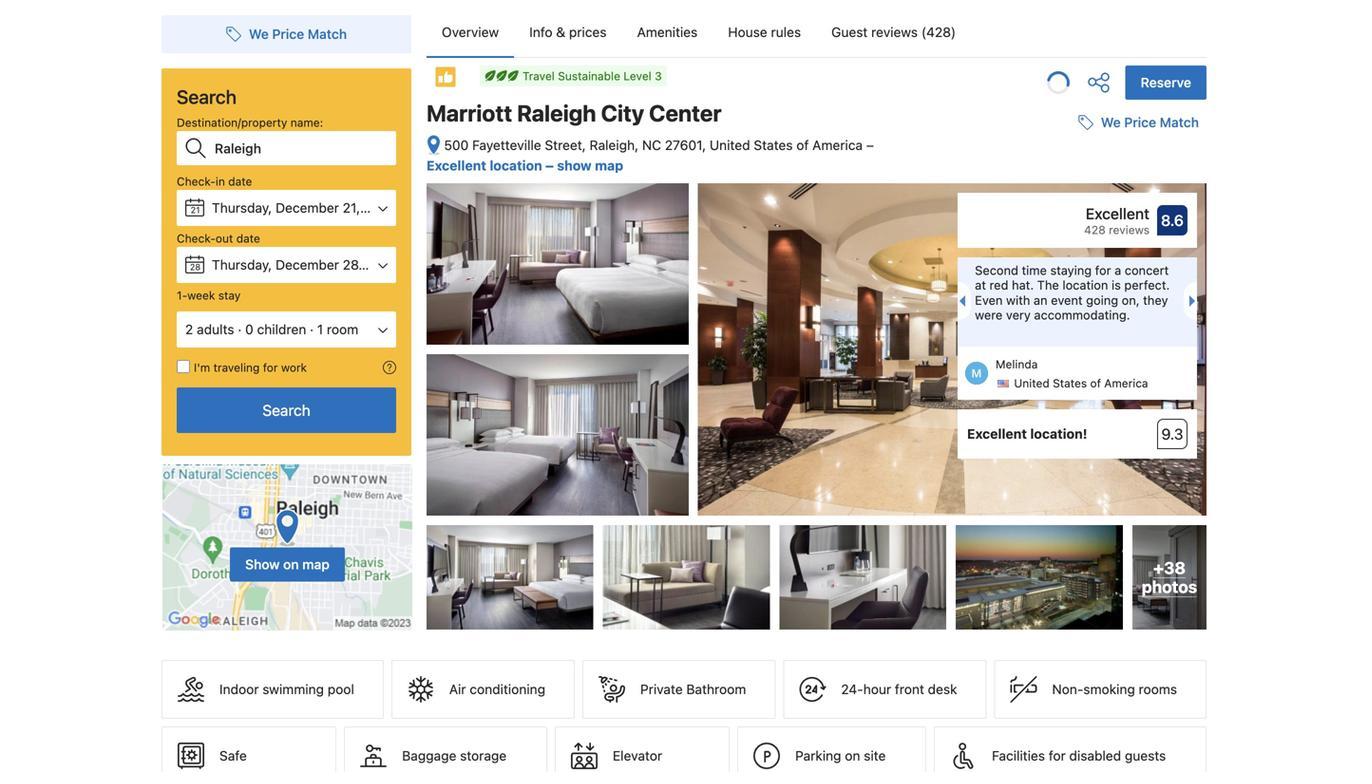 Task type: vqa. For each thing, say whether or not it's contained in the screenshot.
We Price Match to the top
yes



Task type: describe. For each thing, give the bounding box(es) containing it.
500 fayetteville street, raleigh, nc 27601, united states of america – excellent location – show map
[[427, 137, 874, 174]]

thursday, december 28, 2023
[[212, 257, 398, 273]]

private bathroom button
[[583, 661, 776, 720]]

thursday, december 21, 2023
[[212, 200, 396, 216]]

28
[[190, 262, 201, 272]]

baggage storage
[[402, 749, 507, 764]]

swimming
[[263, 682, 324, 698]]

sustainable
[[558, 69, 621, 83]]

elevator button
[[555, 727, 730, 773]]

desk
[[928, 682, 958, 698]]

smoking
[[1084, 682, 1136, 698]]

traveling
[[213, 361, 260, 375]]

1 horizontal spatial states
[[1053, 377, 1088, 390]]

december for 28,
[[276, 257, 339, 273]]

overview link
[[427, 8, 514, 57]]

very
[[1007, 308, 1031, 322]]

amenities link
[[622, 8, 713, 57]]

in
[[216, 175, 225, 188]]

info & prices
[[530, 24, 607, 40]]

states inside 500 fayetteville street, raleigh, nc 27601, united states of america – excellent location – show map
[[754, 137, 793, 153]]

0
[[245, 322, 254, 337]]

destination/property name:
[[177, 116, 323, 129]]

show
[[557, 158, 592, 174]]

bathroom
[[687, 682, 747, 698]]

concert
[[1125, 263, 1170, 278]]

facilities for disabled guests
[[993, 749, 1167, 764]]

work
[[281, 361, 307, 375]]

excellent location!
[[968, 426, 1088, 442]]

date for check-in date
[[228, 175, 252, 188]]

parking
[[796, 749, 842, 764]]

of inside 500 fayetteville street, raleigh, nc 27601, united states of america – excellent location – show map
[[797, 137, 809, 153]]

scored 9.3 element
[[1158, 419, 1188, 450]]

2023 for thursday, december 28, 2023
[[366, 257, 398, 273]]

0 horizontal spatial search
[[177, 86, 237, 108]]

thursday, for thursday, december 28, 2023
[[212, 257, 272, 273]]

photos
[[1142, 578, 1198, 597]]

overview
[[442, 24, 499, 40]]

indoor
[[220, 682, 259, 698]]

we price match inside search section
[[249, 26, 347, 42]]

previous image
[[954, 296, 966, 307]]

even
[[975, 293, 1003, 307]]

level
[[624, 69, 652, 83]]

baggage storage button
[[344, 727, 547, 773]]

children
[[257, 322, 306, 337]]

21
[[191, 205, 200, 215]]

info
[[530, 24, 553, 40]]

non-smoking rooms
[[1053, 682, 1178, 698]]

1 horizontal spatial of
[[1091, 377, 1102, 390]]

facilities for disabled guests button
[[935, 727, 1207, 773]]

pool
[[328, 682, 354, 698]]

3
[[655, 69, 662, 83]]

+38 photos
[[1142, 559, 1198, 597]]

map inside 500 fayetteville street, raleigh, nc 27601, united states of america – excellent location – show map
[[595, 158, 624, 174]]

1 horizontal spatial match
[[1160, 115, 1200, 130]]

a
[[1115, 263, 1122, 278]]

storage
[[460, 749, 507, 764]]

excellent inside 500 fayetteville street, raleigh, nc 27601, united states of america – excellent location – show map
[[427, 158, 487, 174]]

on,
[[1122, 293, 1140, 307]]

on for parking
[[845, 749, 861, 764]]

guest reviews (428) link
[[817, 8, 972, 57]]

nc
[[643, 137, 662, 153]]

second time staying for a concert at red hat. the location is perfect. even with an event going on, they were very accommodating.
[[975, 263, 1171, 322]]

1 vertical spatial –
[[546, 158, 554, 174]]

1-week stay
[[177, 289, 241, 302]]

air conditioning
[[449, 682, 546, 698]]

elevator
[[613, 749, 663, 764]]

perfect.
[[1125, 278, 1171, 293]]

baggage
[[402, 749, 457, 764]]

2023 for thursday, december 21, 2023
[[364, 200, 396, 216]]

28,
[[343, 257, 362, 273]]

9.3
[[1162, 426, 1184, 444]]

&
[[556, 24, 566, 40]]

2
[[185, 322, 193, 337]]

destination/property
[[177, 116, 287, 129]]

reviews inside the excellent 428 reviews
[[1109, 224, 1150, 237]]

+38
[[1154, 559, 1186, 578]]

city
[[601, 100, 645, 126]]

location inside 500 fayetteville street, raleigh, nc 27601, united states of america – excellent location – show map
[[490, 158, 543, 174]]

air conditioning button
[[391, 661, 575, 720]]

non-smoking rooms button
[[995, 661, 1207, 720]]

an
[[1034, 293, 1048, 307]]

prices
[[569, 24, 607, 40]]

next image
[[1190, 296, 1202, 307]]

for inside second time staying for a concert at red hat. the location is perfect. even with an event going on, they were very accommodating.
[[1096, 263, 1112, 278]]

check-in date
[[177, 175, 252, 188]]

on for show
[[283, 557, 299, 573]]

hat.
[[1012, 278, 1034, 293]]

date for check-out date
[[236, 232, 260, 245]]

red
[[990, 278, 1009, 293]]

428
[[1085, 224, 1106, 237]]

parking on site
[[796, 749, 886, 764]]

search inside search button
[[263, 402, 311, 420]]

for inside search section
[[263, 361, 278, 375]]

match inside search section
[[308, 26, 347, 42]]

1-
[[177, 289, 187, 302]]

1 · from the left
[[238, 322, 242, 337]]

i'm
[[194, 361, 210, 375]]

info & prices link
[[514, 8, 622, 57]]

location!
[[1031, 426, 1088, 442]]

search button
[[177, 388, 396, 433]]

1 vertical spatial we price match button
[[1071, 106, 1207, 140]]

site
[[864, 749, 886, 764]]

disabled
[[1070, 749, 1122, 764]]

they
[[1144, 293, 1169, 307]]

the
[[1038, 278, 1060, 293]]

hour
[[864, 682, 892, 698]]

8.6
[[1162, 212, 1184, 230]]

room
[[327, 322, 359, 337]]

private
[[641, 682, 683, 698]]

excellent for excellent location!
[[968, 426, 1028, 442]]

1 horizontal spatial united
[[1015, 377, 1050, 390]]

america inside 500 fayetteville street, raleigh, nc 27601, united states of america – excellent location – show map
[[813, 137, 863, 153]]



Task type: locate. For each thing, give the bounding box(es) containing it.
0 vertical spatial reviews
[[872, 24, 918, 40]]

1 vertical spatial thursday,
[[212, 257, 272, 273]]

rules
[[771, 24, 801, 40]]

on left site
[[845, 749, 861, 764]]

december for 21,
[[276, 200, 339, 216]]

0 vertical spatial check-
[[177, 175, 216, 188]]

0 horizontal spatial of
[[797, 137, 809, 153]]

+38 photos link
[[1133, 526, 1207, 630]]

excellent inside the excellent 428 reviews
[[1086, 205, 1150, 223]]

1 horizontal spatial ·
[[310, 322, 314, 337]]

0 horizontal spatial price
[[272, 26, 304, 42]]

staying
[[1051, 263, 1092, 278]]

december left '21,'
[[276, 200, 339, 216]]

map
[[595, 158, 624, 174], [302, 557, 330, 573]]

0 vertical spatial we
[[249, 26, 269, 42]]

week
[[187, 289, 215, 302]]

states
[[754, 137, 793, 153], [1053, 377, 1088, 390]]

1 horizontal spatial map
[[595, 158, 624, 174]]

for left disabled
[[1049, 749, 1066, 764]]

united
[[710, 137, 751, 153], [1015, 377, 1050, 390]]

excellent down 500
[[427, 158, 487, 174]]

2 adults · 0 children · 1 room button
[[177, 312, 396, 348]]

valign  initial image
[[434, 66, 457, 88]]

1 horizontal spatial we price match
[[1102, 115, 1200, 130]]

excellent up 428
[[1086, 205, 1150, 223]]

indoor swimming pool
[[220, 682, 354, 698]]

center
[[649, 100, 722, 126]]

2023 right '21,'
[[364, 200, 396, 216]]

search section
[[154, 0, 419, 632]]

0 vertical spatial for
[[1096, 263, 1112, 278]]

indoor swimming pool button
[[162, 661, 384, 720]]

1 vertical spatial reviews
[[1109, 224, 1150, 237]]

december left 28,
[[276, 257, 339, 273]]

excellent location – show map button
[[427, 158, 624, 174]]

check- for in
[[177, 175, 216, 188]]

1 vertical spatial we
[[1102, 115, 1121, 130]]

house
[[728, 24, 768, 40]]

match up name:
[[308, 26, 347, 42]]

0 horizontal spatial states
[[754, 137, 793, 153]]

is
[[1112, 278, 1122, 293]]

location down fayetteville
[[490, 158, 543, 174]]

0 horizontal spatial location
[[490, 158, 543, 174]]

for left work
[[263, 361, 278, 375]]

0 vertical spatial 2023
[[364, 200, 396, 216]]

2023
[[364, 200, 396, 216], [366, 257, 398, 273]]

check- up the 21
[[177, 175, 216, 188]]

2 thursday, from the top
[[212, 257, 272, 273]]

fayetteville
[[473, 137, 542, 153]]

Where are you going? field
[[207, 131, 396, 165]]

i'm traveling for work
[[194, 361, 307, 375]]

reserve button
[[1126, 66, 1207, 100]]

if you select this option, we'll show you popular business travel features like breakfast, wifi and free parking. image
[[383, 361, 396, 375], [383, 361, 396, 375]]

0 vertical spatial location
[[490, 158, 543, 174]]

1 horizontal spatial america
[[1105, 377, 1149, 390]]

1 vertical spatial of
[[1091, 377, 1102, 390]]

states right 27601,
[[754, 137, 793, 153]]

match down "reserve" button
[[1160, 115, 1200, 130]]

map right show
[[302, 557, 330, 573]]

map inside search section
[[302, 557, 330, 573]]

we price match button up name:
[[219, 17, 355, 51]]

december
[[276, 200, 339, 216], [276, 257, 339, 273]]

1 vertical spatial 2023
[[366, 257, 398, 273]]

stay
[[218, 289, 241, 302]]

0 horizontal spatial we
[[249, 26, 269, 42]]

price
[[272, 26, 304, 42], [1125, 115, 1157, 130]]

0 vertical spatial date
[[228, 175, 252, 188]]

at
[[975, 278, 987, 293]]

reviews inside guest reviews (428) link
[[872, 24, 918, 40]]

house rules
[[728, 24, 801, 40]]

0 horizontal spatial ·
[[238, 322, 242, 337]]

1 vertical spatial for
[[263, 361, 278, 375]]

united inside 500 fayetteville street, raleigh, nc 27601, united states of america – excellent location – show map
[[710, 137, 751, 153]]

0 vertical spatial price
[[272, 26, 304, 42]]

travel
[[523, 69, 555, 83]]

raleigh,
[[590, 137, 639, 153]]

front
[[895, 682, 925, 698]]

1 horizontal spatial search
[[263, 402, 311, 420]]

street,
[[545, 137, 586, 153]]

date right in
[[228, 175, 252, 188]]

for inside facilities for disabled guests button
[[1049, 749, 1066, 764]]

were
[[975, 308, 1003, 322]]

0 horizontal spatial map
[[302, 557, 330, 573]]

click to open map view image
[[427, 135, 441, 157]]

reviews left (428)
[[872, 24, 918, 40]]

thursday,
[[212, 200, 272, 216], [212, 257, 272, 273]]

with
[[1007, 293, 1031, 307]]

24-hour front desk button
[[784, 661, 987, 720]]

we price match up name:
[[249, 26, 347, 42]]

2 vertical spatial for
[[1049, 749, 1066, 764]]

2023 right 28,
[[366, 257, 398, 273]]

location inside second time staying for a concert at red hat. the location is perfect. even with an event going on, they were very accommodating.
[[1063, 278, 1109, 293]]

location down staying
[[1063, 278, 1109, 293]]

price inside search section
[[272, 26, 304, 42]]

united right 27601,
[[710, 137, 751, 153]]

1 vertical spatial date
[[236, 232, 260, 245]]

house rules link
[[713, 8, 817, 57]]

1 horizontal spatial on
[[845, 749, 861, 764]]

united down "melinda"
[[1015, 377, 1050, 390]]

we price match down "reserve" button
[[1102, 115, 1200, 130]]

check-
[[177, 175, 216, 188], [177, 232, 216, 245]]

1 vertical spatial we price match
[[1102, 115, 1200, 130]]

2 horizontal spatial excellent
[[1086, 205, 1150, 223]]

0 horizontal spatial excellent
[[427, 158, 487, 174]]

private bathroom
[[641, 682, 747, 698]]

1 december from the top
[[276, 200, 339, 216]]

1 horizontal spatial reviews
[[1109, 224, 1150, 237]]

1 horizontal spatial we price match button
[[1071, 106, 1207, 140]]

0 vertical spatial we price match
[[249, 26, 347, 42]]

2 · from the left
[[310, 322, 314, 337]]

check- for out
[[177, 232, 216, 245]]

1 thursday, from the top
[[212, 200, 272, 216]]

melinda
[[996, 358, 1038, 371]]

marriott
[[427, 100, 512, 126]]

thursday, for thursday, december 21, 2023
[[212, 200, 272, 216]]

1 horizontal spatial for
[[1049, 749, 1066, 764]]

0 horizontal spatial on
[[283, 557, 299, 573]]

0 vertical spatial on
[[283, 557, 299, 573]]

0 horizontal spatial –
[[546, 158, 554, 174]]

0 vertical spatial match
[[308, 26, 347, 42]]

map down raleigh,
[[595, 158, 624, 174]]

1 check- from the top
[[177, 175, 216, 188]]

500
[[444, 137, 469, 153]]

reviews right 428
[[1109, 224, 1150, 237]]

21,
[[343, 200, 360, 216]]

1 vertical spatial united
[[1015, 377, 1050, 390]]

date
[[228, 175, 252, 188], [236, 232, 260, 245]]

1 vertical spatial check-
[[177, 232, 216, 245]]

0 horizontal spatial for
[[263, 361, 278, 375]]

on inside search section
[[283, 557, 299, 573]]

2 december from the top
[[276, 257, 339, 273]]

0 vertical spatial of
[[797, 137, 809, 153]]

safe button
[[162, 727, 337, 773]]

1 horizontal spatial price
[[1125, 115, 1157, 130]]

air
[[449, 682, 466, 698]]

on right show
[[283, 557, 299, 573]]

0 vertical spatial united
[[710, 137, 751, 153]]

excellent
[[427, 158, 487, 174], [1086, 205, 1150, 223], [968, 426, 1028, 442]]

0 vertical spatial states
[[754, 137, 793, 153]]

0 vertical spatial america
[[813, 137, 863, 153]]

time
[[1022, 263, 1047, 278]]

1 vertical spatial match
[[1160, 115, 1200, 130]]

0 horizontal spatial we price match button
[[219, 17, 355, 51]]

0 horizontal spatial we price match
[[249, 26, 347, 42]]

show
[[245, 557, 280, 573]]

on inside button
[[845, 749, 861, 764]]

states up location!
[[1053, 377, 1088, 390]]

0 vertical spatial excellent
[[427, 158, 487, 174]]

0 horizontal spatial united
[[710, 137, 751, 153]]

1 vertical spatial price
[[1125, 115, 1157, 130]]

1 horizontal spatial –
[[867, 137, 874, 153]]

0 vertical spatial we price match button
[[219, 17, 355, 51]]

scored 8.6 element
[[1158, 205, 1188, 236]]

0 horizontal spatial match
[[308, 26, 347, 42]]

0 vertical spatial thursday,
[[212, 200, 272, 216]]

0 vertical spatial december
[[276, 200, 339, 216]]

1
[[317, 322, 323, 337]]

0 vertical spatial map
[[595, 158, 624, 174]]

1 vertical spatial location
[[1063, 278, 1109, 293]]

we inside search section
[[249, 26, 269, 42]]

match
[[308, 26, 347, 42], [1160, 115, 1200, 130]]

0 horizontal spatial reviews
[[872, 24, 918, 40]]

0 horizontal spatial america
[[813, 137, 863, 153]]

event
[[1051, 293, 1083, 307]]

search down work
[[263, 402, 311, 420]]

non-
[[1053, 682, 1084, 698]]

search up destination/property
[[177, 86, 237, 108]]

0 vertical spatial search
[[177, 86, 237, 108]]

thursday, down out
[[212, 257, 272, 273]]

2 check- from the top
[[177, 232, 216, 245]]

1 vertical spatial excellent
[[1086, 205, 1150, 223]]

excellent left location!
[[968, 426, 1028, 442]]

1 horizontal spatial excellent
[[968, 426, 1028, 442]]

1 vertical spatial on
[[845, 749, 861, 764]]

0 vertical spatial –
[[867, 137, 874, 153]]

we price match button down "reserve" button
[[1071, 106, 1207, 140]]

thursday, down in
[[212, 200, 272, 216]]

second
[[975, 263, 1019, 278]]

rated excellent element
[[968, 203, 1150, 225]]

· left 1 on the top of page
[[310, 322, 314, 337]]

for left a
[[1096, 263, 1112, 278]]

24-hour front desk
[[842, 682, 958, 698]]

· left 0
[[238, 322, 242, 337]]

1 horizontal spatial we
[[1102, 115, 1121, 130]]

2 adults · 0 children · 1 room
[[185, 322, 359, 337]]

check- down the 21
[[177, 232, 216, 245]]

1 vertical spatial search
[[263, 402, 311, 420]]

name:
[[291, 116, 323, 129]]

rooms
[[1139, 682, 1178, 698]]

raleigh
[[517, 100, 597, 126]]

1 horizontal spatial location
[[1063, 278, 1109, 293]]

2 vertical spatial excellent
[[968, 426, 1028, 442]]

reviews
[[872, 24, 918, 40], [1109, 224, 1150, 237]]

1 vertical spatial december
[[276, 257, 339, 273]]

(428)
[[922, 24, 956, 40]]

excellent for excellent 428 reviews
[[1086, 205, 1150, 223]]

guests
[[1125, 749, 1167, 764]]

out
[[216, 232, 233, 245]]

2 horizontal spatial for
[[1096, 263, 1112, 278]]

show on map button
[[162, 464, 414, 632], [230, 548, 345, 582]]

price down "reserve" button
[[1125, 115, 1157, 130]]

price up name:
[[272, 26, 304, 42]]

1 vertical spatial america
[[1105, 377, 1149, 390]]

1 vertical spatial map
[[302, 557, 330, 573]]

date right out
[[236, 232, 260, 245]]

show on map
[[245, 557, 330, 573]]

1 vertical spatial states
[[1053, 377, 1088, 390]]

parking on site button
[[738, 727, 927, 773]]



